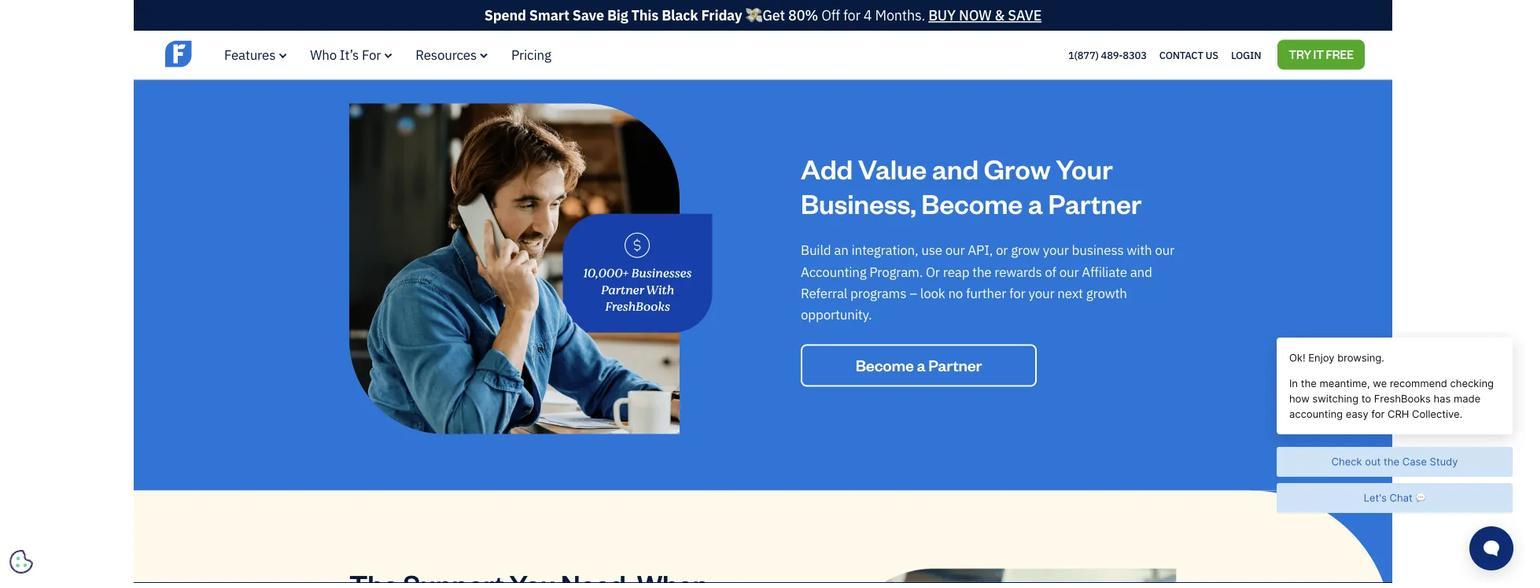 Task type: describe. For each thing, give the bounding box(es) containing it.
0 vertical spatial your
[[1043, 241, 1069, 258]]

cookie consent banner dialog
[[12, 390, 248, 571]]

the
[[973, 263, 992, 280]]

build
[[801, 241, 832, 258]]

and inside add value and grow your business, become a partner
[[933, 151, 979, 186]]

save
[[1008, 6, 1042, 24]]

affiliate
[[1082, 263, 1128, 280]]

value
[[858, 151, 927, 186]]

80%
[[789, 6, 819, 24]]

use
[[922, 241, 943, 258]]

who it's for
[[310, 46, 381, 63]]

💸
[[746, 6, 760, 24]]

spend
[[485, 6, 526, 24]]

grow
[[984, 151, 1051, 186]]

for
[[362, 46, 381, 63]]

1 vertical spatial become
[[856, 354, 914, 375]]

features
[[224, 46, 276, 63]]

contact
[[1160, 48, 1204, 62]]

buy now & save link
[[929, 6, 1042, 24]]

reap
[[943, 263, 970, 280]]

resources link
[[416, 46, 488, 63]]

api,
[[968, 241, 993, 258]]

489-
[[1102, 48, 1123, 62]]

pricing
[[512, 46, 552, 63]]

login
[[1232, 48, 1262, 62]]

growth
[[1087, 284, 1128, 302]]

1 horizontal spatial our
[[1060, 263, 1079, 280]]

free
[[1327, 47, 1355, 62]]

grow
[[1012, 241, 1040, 258]]

contact us
[[1160, 48, 1219, 62]]

a inside add value and grow your business, become a partner
[[1029, 185, 1044, 221]]

off
[[822, 6, 841, 24]]

friday
[[702, 6, 743, 24]]

program.
[[870, 263, 923, 280]]

smart
[[530, 6, 570, 24]]

this
[[632, 6, 659, 24]]

features link
[[224, 46, 287, 63]]

partner inside add value and grow your business, become a partner
[[1049, 185, 1142, 221]]

integration,
[[852, 241, 919, 258]]

referral
[[801, 284, 848, 302]]

add value and grow your business, become a partner
[[801, 151, 1142, 221]]

your
[[1056, 151, 1113, 186]]

further
[[967, 284, 1007, 302]]

add
[[801, 151, 853, 186]]

try
[[1289, 47, 1312, 62]]



Task type: vqa. For each thing, say whether or not it's contained in the screenshot.
Us
yes



Task type: locate. For each thing, give the bounding box(es) containing it.
1 vertical spatial for
[[1010, 284, 1026, 302]]

or
[[996, 241, 1009, 258]]

1(877)
[[1069, 48, 1099, 62]]

a down –
[[917, 354, 926, 375]]

accounting
[[801, 263, 867, 280]]

for inside build an integration, use our api, or grow your business with our accounting program. or reap the rewards of our affiliate and referral programs – look no further for your next growth opportunity.
[[1010, 284, 1026, 302]]

your up of
[[1043, 241, 1069, 258]]

our right the with
[[1156, 241, 1175, 258]]

rewards
[[995, 263, 1043, 280]]

who it's for link
[[310, 46, 392, 63]]

0 vertical spatial partner
[[1049, 185, 1142, 221]]

pricing link
[[512, 46, 552, 63]]

&
[[995, 6, 1005, 24]]

cookie preferences image
[[9, 550, 33, 574]]

business,
[[801, 185, 917, 221]]

0 horizontal spatial our
[[946, 241, 965, 258]]

0 horizontal spatial for
[[844, 6, 861, 24]]

1(877) 489-8303 link
[[1069, 48, 1147, 62]]

8303
[[1123, 48, 1147, 62]]

1 horizontal spatial for
[[1010, 284, 1026, 302]]

of
[[1046, 263, 1057, 280]]

spend smart save big this black friday 💸 get 80% off for 4 months. buy now & save
[[485, 6, 1042, 24]]

become
[[922, 185, 1023, 221], [856, 354, 914, 375]]

become inside add value and grow your business, become a partner
[[922, 185, 1023, 221]]

buy
[[929, 6, 956, 24]]

partner down the no
[[929, 354, 983, 375]]

next
[[1058, 284, 1084, 302]]

with
[[1127, 241, 1153, 258]]

business
[[1072, 241, 1124, 258]]

1 vertical spatial and
[[1131, 263, 1153, 280]]

0 horizontal spatial a
[[917, 354, 926, 375]]

now
[[959, 6, 992, 24]]

and down the with
[[1131, 263, 1153, 280]]

partner up business
[[1049, 185, 1142, 221]]

try it free link
[[1278, 40, 1366, 70]]

become a partner link
[[801, 344, 1037, 387]]

for left 4 at top right
[[844, 6, 861, 24]]

freshbooks logo image
[[165, 39, 287, 69]]

contact us link
[[1160, 45, 1219, 65]]

a up grow
[[1029, 185, 1044, 221]]

partner with freshbooks image
[[349, 104, 713, 434]]

4
[[864, 6, 872, 24]]

or
[[926, 263, 940, 280]]

months.
[[876, 6, 926, 24]]

become up api, in the top of the page
[[922, 185, 1023, 221]]

programs
[[851, 284, 907, 302]]

1 vertical spatial partner
[[929, 354, 983, 375]]

us
[[1206, 48, 1219, 62]]

1(877) 489-8303
[[1069, 48, 1147, 62]]

an
[[835, 241, 849, 258]]

it's
[[340, 46, 359, 63]]

become down opportunity.
[[856, 354, 914, 375]]

black
[[662, 6, 699, 24]]

1 horizontal spatial partner
[[1049, 185, 1142, 221]]

0 vertical spatial for
[[844, 6, 861, 24]]

and
[[933, 151, 979, 186], [1131, 263, 1153, 280]]

a inside become a partner link
[[917, 354, 926, 375]]

1 vertical spatial a
[[917, 354, 926, 375]]

try it free
[[1289, 47, 1355, 62]]

our
[[946, 241, 965, 258], [1156, 241, 1175, 258], [1060, 263, 1079, 280]]

1 vertical spatial your
[[1029, 284, 1055, 302]]

for down rewards at the right top of the page
[[1010, 284, 1026, 302]]

resources
[[416, 46, 477, 63]]

build an integration, use our api, or grow your business with our accounting program. or reap the rewards of our affiliate and referral programs – look no further for your next growth opportunity.
[[801, 241, 1175, 323]]

your
[[1043, 241, 1069, 258], [1029, 284, 1055, 302]]

our right of
[[1060, 263, 1079, 280]]

become a partner
[[856, 354, 983, 375]]

0 horizontal spatial become
[[856, 354, 914, 375]]

2 horizontal spatial our
[[1156, 241, 1175, 258]]

look
[[921, 284, 946, 302]]

0 horizontal spatial partner
[[929, 354, 983, 375]]

no
[[949, 284, 964, 302]]

who
[[310, 46, 337, 63]]

it
[[1314, 47, 1325, 62]]

login link
[[1232, 45, 1262, 65]]

1 horizontal spatial a
[[1029, 185, 1044, 221]]

save
[[573, 6, 604, 24]]

–
[[910, 284, 918, 302]]

opportunity.
[[801, 306, 872, 323]]

1 horizontal spatial and
[[1131, 263, 1153, 280]]

for
[[844, 6, 861, 24], [1010, 284, 1026, 302]]

0 vertical spatial a
[[1029, 185, 1044, 221]]

partner
[[1049, 185, 1142, 221], [929, 354, 983, 375]]

1 horizontal spatial become
[[922, 185, 1023, 221]]

0 horizontal spatial and
[[933, 151, 979, 186]]

a
[[1029, 185, 1044, 221], [917, 354, 926, 375]]

your down of
[[1029, 284, 1055, 302]]

get
[[763, 6, 785, 24]]

0 vertical spatial become
[[922, 185, 1023, 221]]

0 vertical spatial and
[[933, 151, 979, 186]]

big
[[608, 6, 628, 24]]

and left grow
[[933, 151, 979, 186]]

and inside build an integration, use our api, or grow your business with our accounting program. or reap the rewards of our affiliate and referral programs – look no further for your next growth opportunity.
[[1131, 263, 1153, 280]]

our up reap
[[946, 241, 965, 258]]



